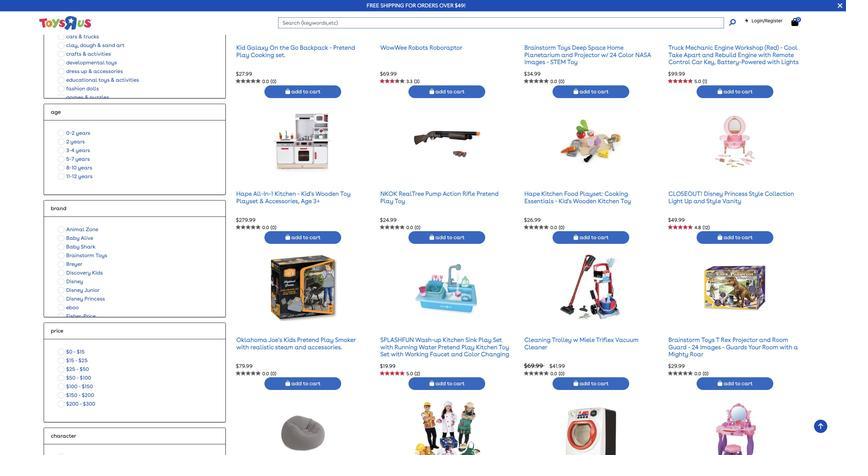Task type: describe. For each thing, give the bounding box(es) containing it.
brainstorm toys t rex projector and room guard - 24 images - guards your room with a mighty roar link
[[669, 336, 799, 358]]

cleaning trolley w miele triflex vacuum cleaner
[[525, 336, 639, 351]]

baby for baby alive
[[66, 235, 80, 241]]

educational toys & activities
[[66, 77, 139, 83]]

age
[[51, 109, 61, 115]]

brainstorm toys t rex projector and room guard - 24 images - guards your room with a mighty roar
[[669, 336, 799, 358]]

clay, dough & sand art button
[[56, 41, 127, 50]]

- inside 'hape all-in-1 kitchen - kid's wooden toy playset & accessories, age 3+'
[[298, 190, 300, 197]]

mighty
[[669, 351, 689, 358]]

toy inside hape kitchen food playset: cooking essentials - kid's wooden kitchen toy
[[621, 197, 632, 204]]

shopping bag image for brainstorm toys deep space home planetarium and projector w/ 24 color nasa images - stem toy
[[574, 89, 579, 94]]

animal zone
[[66, 226, 98, 233]]

brainstorm toys button
[[56, 251, 109, 260]]

& inside 'button'
[[83, 51, 86, 57]]

toy inside nkok realtree pump action rifle pretend play toy
[[395, 197, 405, 204]]

0-2 years button
[[56, 129, 92, 137]]

with inside 'oklahoma joe's kids pretend play smoker with realistic steam and accessories.'
[[237, 344, 249, 351]]

$0
[[66, 349, 72, 355]]

images inside brainstorm toys deep space home planetarium and projector w/ 24 color nasa images - stem toy
[[525, 59, 546, 66]]

$150 inside $100 - $150 button
[[82, 383, 93, 390]]

24 for color
[[610, 51, 617, 58]]

brainstorm for brainstorm toys
[[66, 252, 94, 259]]

kitchen down playset:
[[599, 197, 620, 204]]

dress up & accessories
[[66, 68, 123, 74]]

- up roar
[[689, 344, 691, 351]]

3-4 years button
[[56, 146, 92, 155]]

animal figures
[[66, 16, 103, 22]]

play right sink
[[479, 336, 492, 343]]

dress up & accessories button
[[56, 67, 125, 76]]

pretend inside nkok realtree pump action rifle pretend play toy
[[477, 190, 499, 197]]

$19.99
[[380, 363, 396, 369]]

princess inside disney princess button
[[85, 296, 105, 302]]

zone
[[86, 226, 98, 233]]

smoker
[[335, 336, 356, 343]]

animal zone button
[[56, 225, 100, 234]]

years for 12
[[78, 173, 93, 179]]

dough
[[80, 42, 96, 48]]

oklahoma
[[237, 336, 267, 343]]

kitchen left sink
[[443, 336, 464, 343]]

1 horizontal spatial $50
[[80, 366, 89, 372]]

- down $15 - $25
[[77, 366, 79, 372]]

cars & trucks button
[[56, 32, 101, 41]]

rebuild
[[716, 51, 737, 58]]

and inside truck mechanic engine workshop (red) - cool take apart and rebuild engine with remote control car key, battery-powered with lights & realistic sound effects, pretend play - great gift for kids 3 years+
[[703, 51, 714, 58]]

free
[[367, 2, 380, 9]]

lights
[[782, 59, 799, 66]]

shopping bag image for nkok realtree pump action rifle pretend play toy
[[430, 235, 435, 240]]

animal
[[66, 16, 85, 22]]

pump
[[426, 190, 442, 197]]

play down sink
[[462, 344, 475, 351]]

- down the $25 - $50
[[77, 375, 79, 381]]

- left great at the top
[[781, 66, 783, 73]]

0 horizontal spatial engine
[[715, 44, 734, 51]]

pretend inside the splashfun wash-up kitchen sink play set with running water pretend play kitchen toy set with working faucet and color changing play cups and accessories. $19.99
[[438, 344, 460, 351]]

shopping bag image for kid galaxy on the go backpack - pretend play cooking set.
[[286, 89, 290, 94]]

kitchen up changing
[[477, 344, 498, 351]]

age element
[[51, 108, 219, 116]]

1 horizontal spatial $25
[[79, 357, 88, 364]]

eboo button
[[56, 303, 81, 312]]

free shipping for orders over $49!
[[367, 2, 466, 9]]

$29.99
[[669, 363, 685, 369]]

color inside brainstorm toys deep space home planetarium and projector w/ 24 color nasa images - stem toy
[[619, 51, 634, 58]]

- inside kid galaxy on the go backpack - pretend play cooking set.
[[330, 44, 332, 51]]

clay,
[[66, 42, 79, 48]]

hape for hape all-in-1 kitchen - kid's wooden toy playset & accessories, age 3+
[[237, 190, 252, 197]]

0 vertical spatial room
[[773, 336, 789, 343]]

activities inside button
[[116, 77, 139, 83]]

effects,
[[720, 66, 741, 73]]

free shipping for orders over $49! link
[[367, 2, 466, 9]]

$25 - $50
[[66, 366, 89, 372]]

and inside 'oklahoma joe's kids pretend play smoker with realistic steam and accessories.'
[[295, 344, 306, 351]]

space
[[589, 44, 606, 51]]

over
[[440, 2, 454, 9]]

5.0 for 5.0 (1)
[[695, 79, 702, 84]]

discovery kids
[[66, 270, 103, 276]]

(1)
[[703, 79, 708, 84]]

5.0 for 5.0 (2)
[[407, 371, 413, 376]]

wooden inside hape kitchen food playset: cooking essentials - kid's wooden kitchen toy
[[574, 197, 597, 204]]

splashfun wash-up kitchen sink play set with running water pretend play kitchen toy set with working faucet and color changing play cups and accessories. $19.99
[[380, 336, 510, 369]]

accessories,
[[265, 197, 300, 204]]

apart
[[684, 51, 701, 58]]

hape kitchen food playset: cooking essentials - kid's wooden kitchen toy image
[[558, 108, 625, 175]]

0 vertical spatial $69.99
[[380, 71, 397, 77]]

0
[[798, 17, 801, 22]]

2 years
[[66, 138, 85, 145]]

1 vertical spatial $50
[[66, 375, 76, 381]]

toy inside 'hape all-in-1 kitchen - kid's wooden toy playset & accessories, age 3+'
[[340, 190, 351, 197]]

go
[[291, 44, 299, 51]]

& inside 'hape all-in-1 kitchen - kid's wooden toy playset & accessories, age 3+'
[[260, 197, 264, 204]]

red box pretend play light up princess vanity table image
[[702, 400, 769, 455]]

nkok realtree pump action rifle pretend play toy link
[[381, 190, 499, 204]]

hape all-in-1 kitchen - kid's wooden toy playset & accessories, age 3+ link
[[237, 190, 351, 204]]

with down the (red) at the top right
[[759, 51, 772, 58]]

wowwee
[[381, 44, 407, 51]]

disney for disney
[[66, 278, 83, 285]]

guards
[[727, 344, 748, 351]]

$200 inside $150 - $200 button
[[82, 392, 94, 398]]

baby shark button
[[56, 243, 98, 251]]

kitchen up essentials
[[542, 190, 563, 197]]

disney for disney princess
[[66, 296, 83, 302]]

steam
[[275, 344, 294, 351]]

nkok realtree pump action rifle pretend play toy image
[[414, 108, 481, 175]]

$200 inside $200 - $300 button
[[66, 401, 79, 407]]

1 vertical spatial $100
[[66, 383, 77, 390]]

breyer
[[66, 261, 83, 267]]

disney button
[[56, 277, 85, 286]]

disney inside closeout! disney princess style collection light up and style vanity
[[705, 190, 724, 197]]

rex
[[722, 336, 732, 343]]

baby for baby shark
[[66, 244, 80, 250]]

$26.99
[[525, 217, 541, 223]]

8-
[[66, 164, 72, 171]]

and inside brainstorm toys t rex projector and room guard - 24 images - guards your room with a mighty roar
[[760, 336, 771, 343]]

vanity
[[723, 197, 742, 204]]

pretend inside truck mechanic engine workshop (red) - cool take apart and rebuild engine with remote control car key, battery-powered with lights & realistic sound effects, pretend play - great gift for kids 3 years+
[[743, 66, 765, 73]]

(2)
[[415, 371, 420, 376]]

oklahoma joe's kids pretend play smoker with realistic steam and accessories.
[[237, 336, 356, 351]]

hape all-in-1 kitchen - kid's wooden toy playset & accessories, age 3+ image
[[270, 108, 337, 175]]

play inside kid galaxy on the go backpack - pretend play cooking set.
[[237, 51, 250, 58]]

breyer button
[[56, 260, 85, 269]]

accessories
[[93, 68, 123, 74]]

years for 4
[[76, 147, 90, 153]]

$24.99
[[380, 217, 397, 223]]

shark
[[81, 244, 96, 250]]

splashfun wash-up kitchen sink play set with running water pretend play kitchen toy set with working faucet and color changing play cups and accessories. image
[[414, 254, 481, 321]]

collection
[[765, 190, 795, 197]]

and inside closeout! disney princess style collection light up and style vanity
[[694, 197, 706, 204]]

years up 3-4 years
[[71, 138, 85, 145]]

0 horizontal spatial style
[[707, 197, 722, 204]]

fashion dolls button
[[56, 84, 101, 93]]

1 vertical spatial $25
[[66, 366, 75, 372]]

animal figures button
[[56, 15, 105, 24]]

truck mechanic engine workshop (red) - cool take apart and rebuild engine with remote control car key, battery-powered with lights & realistic sound effects, pretend play - great gift for kids 3 years+ image
[[702, 0, 769, 29]]

shopping bag image for hape kitchen food playset: cooking essentials - kid's wooden kitchen toy
[[574, 235, 579, 240]]

clay, dough & sand art
[[66, 42, 125, 48]]

with inside brainstorm toys t rex projector and room guard - 24 images - guards your room with a mighty roar
[[780, 344, 793, 351]]

intex - beanless bag chair image
[[270, 400, 337, 455]]

cleaning trolley w miele triflex vacuum cleaner image
[[558, 254, 625, 321]]

1 vertical spatial $69.99
[[525, 362, 545, 369]]

playset:
[[580, 190, 604, 197]]

brainstorm for brainstorm toys deep space home planetarium and projector w/ 24 color nasa images - stem toy
[[525, 44, 556, 51]]

7
[[71, 156, 74, 162]]

pretend inside 'oklahoma joe's kids pretend play smoker with realistic steam and accessories.'
[[297, 336, 319, 343]]

with down splashfun
[[381, 344, 393, 351]]

$15 inside button
[[66, 357, 74, 364]]

$0 - $15 button
[[56, 348, 87, 356]]

t
[[717, 336, 720, 343]]

battery-
[[718, 59, 742, 66]]

wowwee robots roboraptor image
[[420, 0, 475, 29]]

$99.99
[[669, 71, 686, 77]]

& down the developmental toys
[[88, 68, 92, 74]]

toys for educational
[[99, 77, 110, 83]]

5.0 (2)
[[407, 371, 420, 376]]

games
[[66, 94, 83, 100]]

- down rex
[[723, 344, 725, 351]]

$100 - $150
[[66, 383, 93, 390]]

play inside 'oklahoma joe's kids pretend play smoker with realistic steam and accessories.'
[[321, 336, 334, 343]]

rifle
[[463, 190, 476, 197]]

educational
[[66, 77, 97, 83]]

& down the accessories at top left
[[111, 77, 115, 83]]

- inside button
[[79, 392, 81, 398]]

cars & trucks
[[66, 33, 99, 40]]

up inside the splashfun wash-up kitchen sink play set with running water pretend play kitchen toy set with working faucet and color changing play cups and accessories. $19.99
[[435, 336, 442, 343]]

with down 'remote'
[[768, 59, 781, 66]]

vacuum
[[616, 336, 639, 343]]

toy inside the splashfun wash-up kitchen sink play set with running water pretend play kitchen toy set with working faucet and color changing play cups and accessories. $19.99
[[499, 344, 510, 351]]

building
[[89, 25, 109, 31]]

1 vertical spatial room
[[763, 344, 779, 351]]



Task type: locate. For each thing, give the bounding box(es) containing it.
0 horizontal spatial $50
[[66, 375, 76, 381]]

1 horizontal spatial 2
[[72, 130, 75, 136]]

1 vertical spatial 2
[[66, 138, 69, 145]]

toys inside brainstorm toys deep space home planetarium and projector w/ 24 color nasa images - stem toy
[[558, 44, 571, 51]]

1 horizontal spatial $100
[[80, 375, 91, 381]]

hape inside 'hape all-in-1 kitchen - kid's wooden toy playset & accessories, age 3+'
[[237, 190, 252, 197]]

& left sand
[[97, 42, 101, 48]]

powered
[[742, 59, 767, 66]]

with up cups
[[391, 351, 404, 358]]

fisher-
[[66, 313, 84, 319]]

princess up vanity
[[725, 190, 748, 197]]

$200 up $300
[[82, 392, 94, 398]]

1 vertical spatial brainstorm
[[66, 252, 94, 259]]

1 vertical spatial color
[[464, 351, 480, 358]]

kids inside 'oklahoma joe's kids pretend play smoker with realistic steam and accessories.'
[[284, 336, 296, 343]]

1 horizontal spatial $15
[[77, 349, 85, 355]]

0 vertical spatial activities
[[88, 51, 111, 57]]

and down working
[[411, 358, 423, 365]]

play down 'remote'
[[766, 66, 779, 73]]

figures inside button
[[84, 7, 101, 14]]

play up accessories.
[[321, 336, 334, 343]]

projector
[[575, 51, 600, 58], [733, 336, 759, 343]]

age
[[301, 197, 312, 204]]

shopping bag image for cleaning trolley w miele triflex vacuum cleaner
[[574, 381, 579, 386]]

0 vertical spatial figures
[[84, 7, 101, 14]]

electronic working washing machine image
[[558, 400, 625, 455]]

kids up steam
[[284, 336, 296, 343]]

$150 - $200 button
[[56, 391, 96, 400]]

1 horizontal spatial style
[[750, 190, 764, 197]]

1 horizontal spatial 24
[[692, 344, 699, 351]]

2 horizontal spatial kids
[[691, 73, 703, 80]]

images inside brainstorm toys t rex projector and room guard - 24 images - guards your room with a mighty roar
[[701, 344, 722, 351]]

toys inside button
[[96, 252, 107, 259]]

1 vertical spatial projector
[[733, 336, 759, 343]]

2 hape from the left
[[525, 190, 540, 197]]

0 vertical spatial 24
[[610, 51, 617, 58]]

pretend inside kid galaxy on the go backpack - pretend play cooking set.
[[334, 44, 356, 51]]

working
[[405, 351, 429, 358]]

alive
[[81, 235, 93, 241]]

toy
[[568, 59, 578, 66], [340, 190, 351, 197], [395, 197, 405, 204], [621, 197, 632, 204], [499, 344, 510, 351]]

kid's down the food
[[559, 197, 572, 204]]

princess down junior
[[85, 296, 105, 302]]

$25 up the $25 - $50
[[79, 357, 88, 364]]

figures for action figures
[[84, 7, 101, 14]]

figures up blocks & building sets
[[86, 16, 103, 22]]

and
[[562, 51, 573, 58], [703, 51, 714, 58], [694, 197, 706, 204], [760, 336, 771, 343], [295, 344, 306, 351], [452, 351, 463, 358], [411, 358, 423, 365]]

cleaning trolley w miele triflex vacuum cleaner link
[[525, 336, 639, 351]]

- inside hape kitchen food playset: cooking essentials - kid's wooden kitchen toy
[[555, 197, 558, 204]]

your
[[749, 344, 761, 351]]

action
[[443, 190, 461, 197]]

years up 11-12 years
[[78, 164, 92, 171]]

0 horizontal spatial $25
[[66, 366, 75, 372]]

$150 inside $150 - $200 button
[[66, 392, 77, 398]]

the
[[280, 44, 289, 51]]

closeout!
[[669, 190, 703, 197]]

activities inside 'button'
[[88, 51, 111, 57]]

1 horizontal spatial $150
[[82, 383, 93, 390]]

1 horizontal spatial set
[[493, 336, 502, 343]]

toys inside brainstorm toys t rex projector and room guard - 24 images - guards your room with a mighty roar
[[702, 336, 715, 343]]

brainstorm down baby shark
[[66, 252, 94, 259]]

0 vertical spatial $200
[[82, 392, 94, 398]]

color down home
[[619, 51, 634, 58]]

$150 down $100 - $150 button
[[66, 392, 77, 398]]

brand element
[[51, 204, 219, 213]]

cooking inside kid galaxy on the go backpack - pretend play cooking set.
[[251, 51, 274, 58]]

& inside truck mechanic engine workshop (red) - cool take apart and rebuild engine with remote control car key, battery-powered with lights & realistic sound effects, pretend play - great gift for kids 3 years+
[[669, 66, 673, 73]]

toys r us image
[[39, 15, 92, 31]]

2 baby from the top
[[66, 244, 80, 250]]

toy inside brainstorm toys deep space home planetarium and projector w/ 24 color nasa images - stem toy
[[568, 59, 578, 66]]

shopping bag image for wowwee robots roboraptor
[[430, 89, 435, 94]]

$50 up the $50 - $100
[[80, 366, 89, 372]]

1 horizontal spatial $200
[[82, 392, 94, 398]]

hape kitchen food playset: cooking essentials - kid's wooden kitchen toy
[[525, 190, 632, 204]]

0 horizontal spatial hape
[[237, 190, 252, 197]]

1
[[271, 190, 273, 197]]

1 vertical spatial 5.0
[[407, 371, 413, 376]]

0 vertical spatial brainstorm
[[525, 44, 556, 51]]

5.0 left the (2)
[[407, 371, 413, 376]]

$69.99 down cleaner
[[525, 362, 545, 369]]

0 horizontal spatial wooden
[[316, 190, 339, 197]]

2 vertical spatial kids
[[284, 336, 296, 343]]

$15 - $25 button
[[56, 356, 90, 365]]

projector up the guards
[[733, 336, 759, 343]]

12
[[72, 173, 77, 179]]

cooking right playset:
[[605, 190, 629, 197]]

2 inside 'button'
[[66, 138, 69, 145]]

essentials
[[525, 197, 554, 204]]

kid's up age on the left of page
[[301, 190, 314, 197]]

hape kitchen food playset: cooking essentials - kid's wooden kitchen toy link
[[525, 190, 632, 204]]

shopping bag image inside 0 link
[[792, 18, 799, 26]]

wooden inside 'hape all-in-1 kitchen - kid's wooden toy playset & accessories, age 3+'
[[316, 190, 339, 197]]

close button image
[[839, 2, 843, 9]]

1 vertical spatial baby
[[66, 244, 80, 250]]

projector inside brainstorm toys t rex projector and room guard - 24 images - guards your room with a mighty roar
[[733, 336, 759, 343]]

0 horizontal spatial projector
[[575, 51, 600, 58]]

shopping bag image
[[792, 18, 799, 26], [286, 89, 290, 94], [430, 89, 435, 94], [574, 89, 579, 94], [430, 235, 435, 240], [574, 235, 579, 240], [718, 235, 723, 240], [718, 381, 723, 386]]

disney junior
[[66, 287, 100, 293]]

0 horizontal spatial toys
[[96, 252, 107, 259]]

kid's
[[301, 190, 314, 197], [559, 197, 572, 204]]

kid's inside hape kitchen food playset: cooking essentials - kid's wooden kitchen toy
[[559, 197, 572, 204]]

1 vertical spatial $15
[[66, 357, 74, 364]]

2 up 2 years
[[72, 130, 75, 136]]

cleaning
[[525, 336, 551, 343]]

play down kid
[[237, 51, 250, 58]]

disney up eboo
[[66, 296, 83, 302]]

& up gift
[[669, 66, 673, 73]]

joe's
[[269, 336, 282, 343]]

2 vertical spatial brainstorm
[[669, 336, 701, 343]]

shopping bag image for oklahoma joe's kids pretend play smoker with realistic steam and accessories.
[[286, 381, 290, 386]]

closeout! disney princess style collection light up and style vanity link
[[669, 190, 795, 204]]

24 inside brainstorm toys t rex projector and room guard - 24 images - guards your room with a mighty roar
[[692, 344, 699, 351]]

closeout! disney princess style collection light up and style vanity image
[[708, 108, 763, 175]]

kid's inside 'hape all-in-1 kitchen - kid's wooden toy playset & accessories, age 3+'
[[301, 190, 314, 197]]

0 horizontal spatial kid's
[[301, 190, 314, 197]]

0 vertical spatial kids
[[691, 73, 703, 80]]

toys for brainstorm toys deep space home planetarium and projector w/ 24 color nasa images - stem toy
[[558, 44, 571, 51]]

shopping bag image for closeout! disney princess style collection light up and style vanity
[[718, 235, 723, 240]]

color down sink
[[464, 351, 480, 358]]

oklahoma joe's kids pretend play smoker with realistic steam and accessories. link
[[237, 336, 356, 351]]

brainstorm inside brainstorm toys t rex projector and room guard - 24 images - guards your room with a mighty roar
[[669, 336, 701, 343]]

0 vertical spatial up
[[81, 68, 87, 74]]

1 vertical spatial activities
[[116, 77, 139, 83]]

0 vertical spatial $50
[[80, 366, 89, 372]]

brainstorm up planetarium
[[525, 44, 556, 51]]

brainstorm for brainstorm toys t rex projector and room guard - 24 images - guards your room with a mighty roar
[[669, 336, 701, 343]]

1 horizontal spatial wooden
[[574, 197, 597, 204]]

with
[[759, 51, 772, 58], [768, 59, 781, 66], [237, 344, 249, 351], [381, 344, 393, 351], [780, 344, 793, 351], [391, 351, 404, 358]]

0 horizontal spatial $200
[[66, 401, 79, 407]]

2 inside button
[[72, 130, 75, 136]]

oklahoma joe's kids pretend play smoker with realistic steam and accessories. image
[[270, 254, 337, 321]]

- down $0 - $15
[[75, 357, 77, 364]]

kitchen inside 'hape all-in-1 kitchen - kid's wooden toy playset & accessories, age 3+'
[[275, 190, 296, 197]]

splashfun wash-up kitchen sink play set with running water pretend play kitchen toy set with working faucet and color changing play cups and accessories. link
[[381, 336, 510, 365]]

kids inside truck mechanic engine workshop (red) - cool take apart and rebuild engine with remote control car key, battery-powered with lights & realistic sound effects, pretend play - great gift for kids 3 years+
[[691, 73, 703, 80]]

figures for animal figures
[[86, 16, 103, 22]]

wooden down playset:
[[574, 197, 597, 204]]

$150 up $150 - $200
[[82, 383, 93, 390]]

bintiva dress up / drama play helping at home trunk set, construction worker-chef-gardener image
[[414, 400, 481, 455]]

blocks
[[66, 25, 83, 31]]

3.3 (3)
[[407, 79, 420, 84]]

crafts & activities button
[[56, 50, 113, 58]]

developmental
[[66, 59, 105, 66]]

all-
[[253, 190, 264, 197]]

water
[[419, 344, 437, 351]]

games & puzzles button
[[56, 93, 111, 102]]

toys up the accessories at top left
[[106, 59, 117, 66]]

set up changing
[[493, 336, 502, 343]]

0 vertical spatial 5.0
[[695, 79, 702, 84]]

images down planetarium
[[525, 59, 546, 66]]

0 horizontal spatial $150
[[66, 392, 77, 398]]

& right cars
[[79, 33, 82, 40]]

eboo
[[66, 304, 79, 311]]

0 vertical spatial $25
[[79, 357, 88, 364]]

11-
[[66, 173, 72, 179]]

$50
[[80, 366, 89, 372], [66, 375, 76, 381]]

and inside brainstorm toys deep space home planetarium and projector w/ 24 color nasa images - stem toy
[[562, 51, 573, 58]]

cool
[[785, 44, 798, 51]]

1 hape from the left
[[237, 190, 252, 197]]

years inside button
[[76, 130, 90, 136]]

play inside truck mechanic engine workshop (red) - cool take apart and rebuild engine with remote control car key, battery-powered with lights & realistic sound effects, pretend play - great gift for kids 3 years+
[[766, 66, 779, 73]]

color inside the splashfun wash-up kitchen sink play set with running water pretend play kitchen toy set with working faucet and color changing play cups and accessories. $19.99
[[464, 351, 480, 358]]

brainstorm inside button
[[66, 252, 94, 259]]

- up the accessories,
[[298, 190, 300, 197]]

set up $19.99 at bottom left
[[381, 351, 390, 358]]

kids inside "button"
[[92, 270, 103, 276]]

24 down home
[[610, 51, 617, 58]]

$50 down $25 - $50 button
[[66, 375, 76, 381]]

triflex
[[597, 336, 614, 343]]

$15 inside 'button'
[[77, 349, 85, 355]]

1 vertical spatial cooking
[[605, 190, 629, 197]]

1 baby from the top
[[66, 235, 80, 241]]

1 horizontal spatial toys
[[558, 44, 571, 51]]

- inside 'button'
[[74, 349, 76, 355]]

toys
[[558, 44, 571, 51], [96, 252, 107, 259], [702, 336, 715, 343]]

pretend down powered
[[743, 66, 765, 73]]

0 horizontal spatial activities
[[88, 51, 111, 57]]

0 horizontal spatial set
[[381, 351, 390, 358]]

a
[[795, 344, 799, 351]]

$25 - $50 button
[[56, 365, 91, 374]]

2 horizontal spatial toys
[[702, 336, 715, 343]]

developmental toys button
[[56, 58, 119, 67]]

2 years button
[[56, 137, 87, 146]]

- inside brainstorm toys deep space home planetarium and projector w/ 24 color nasa images - stem toy
[[547, 59, 549, 66]]

toys for brainstorm toys
[[96, 252, 107, 259]]

1 vertical spatial princess
[[85, 296, 105, 302]]

projector down deep
[[575, 51, 600, 58]]

kitchen up the accessories,
[[275, 190, 296, 197]]

24 for images
[[692, 344, 699, 351]]

- down $100 - $150
[[79, 392, 81, 398]]

$200 down $150 - $200 button
[[66, 401, 79, 407]]

character element
[[51, 432, 219, 440]]

play inside nkok realtree pump action rifle pretend play toy
[[381, 197, 394, 204]]

car
[[692, 59, 703, 66]]

disney up vanity
[[705, 190, 724, 197]]

years up 2 years
[[76, 130, 90, 136]]

engine up rebuild
[[715, 44, 734, 51]]

$150 - $200
[[66, 392, 94, 398]]

toys left deep
[[558, 44, 571, 51]]

0 vertical spatial princess
[[725, 190, 748, 197]]

figures inside button
[[86, 16, 103, 22]]

toys for brainstorm toys t rex projector and room guard - 24 images - guards your room with a mighty roar
[[702, 336, 715, 343]]

1 vertical spatial images
[[701, 344, 722, 351]]

puzzles
[[90, 94, 109, 100]]

trucks
[[84, 33, 99, 40]]

$15 down $0 - $15 'button'
[[66, 357, 74, 364]]

5-
[[66, 156, 71, 162]]

pretend up faucet
[[438, 344, 460, 351]]

figures up animal figures
[[84, 7, 101, 14]]

wooden up 3+
[[316, 190, 339, 197]]

2 up the '3-'
[[66, 138, 69, 145]]

- down planetarium
[[547, 59, 549, 66]]

play left cups
[[381, 358, 394, 365]]

1 horizontal spatial activities
[[116, 77, 139, 83]]

2 vertical spatial toys
[[702, 336, 715, 343]]

and up the key,
[[703, 51, 714, 58]]

0 vertical spatial $150
[[82, 383, 93, 390]]

baby inside baby alive button
[[66, 235, 80, 241]]

& up the developmental
[[83, 51, 86, 57]]

with left a
[[780, 344, 793, 351]]

(red)
[[765, 44, 780, 51]]

activities down the accessories at top left
[[116, 77, 139, 83]]

1 horizontal spatial 5.0
[[695, 79, 702, 84]]

princess
[[725, 190, 748, 197], [85, 296, 105, 302]]

1 horizontal spatial engine
[[739, 51, 758, 58]]

nkok realtree pump action rifle pretend play toy
[[381, 190, 499, 204]]

0 horizontal spatial 24
[[610, 51, 617, 58]]

realistic
[[251, 344, 274, 351]]

Enter Keyword or Item No. search field
[[278, 17, 725, 28]]

0 horizontal spatial $15
[[66, 357, 74, 364]]

$15 up $15 - $25
[[77, 349, 85, 355]]

3
[[704, 73, 708, 80]]

& down fashion dolls
[[85, 94, 88, 100]]

- left $300
[[80, 401, 82, 407]]

disney for disney junior
[[66, 287, 83, 293]]

princess inside closeout! disney princess style collection light up and style vanity
[[725, 190, 748, 197]]

1 horizontal spatial $69.99
[[525, 362, 545, 369]]

- up 'remote'
[[781, 44, 783, 51]]

& inside button
[[84, 25, 88, 31]]

- right essentials
[[555, 197, 558, 204]]

years down 8-10 years
[[78, 173, 93, 179]]

cooking inside hape kitchen food playset: cooking essentials - kid's wooden kitchen toy
[[605, 190, 629, 197]]

shopping bag image
[[718, 89, 723, 94], [286, 235, 290, 240], [286, 381, 290, 386], [430, 381, 435, 386], [574, 381, 579, 386]]

take
[[669, 51, 683, 58]]

0 vertical spatial images
[[525, 59, 546, 66]]

4.8 (12)
[[695, 225, 710, 230]]

0-
[[66, 130, 72, 136]]

toys down shark
[[96, 252, 107, 259]]

years for 10
[[78, 164, 92, 171]]

hape for hape kitchen food playset: cooking essentials - kid's wooden kitchen toy
[[525, 190, 540, 197]]

pretend right backpack
[[334, 44, 356, 51]]

0 horizontal spatial up
[[81, 68, 87, 74]]

1 vertical spatial toys
[[96, 252, 107, 259]]

action
[[66, 7, 83, 14]]

- right $0
[[74, 349, 76, 355]]

shopping bag image for splashfun wash-up kitchen sink play set with running water pretend play kitchen toy set with working faucet and color changing play cups and accessories.
[[430, 381, 435, 386]]

1 vertical spatial toys
[[99, 77, 110, 83]]

0 vertical spatial $100
[[80, 375, 91, 381]]

0 vertical spatial set
[[493, 336, 502, 343]]

dolls
[[86, 85, 99, 92]]

cleaner
[[525, 344, 548, 351]]

character
[[51, 433, 76, 439]]

0 horizontal spatial 5.0
[[407, 371, 413, 376]]

brainstorm toys t rex projector and room guard - 24 images - guards your room with a mighty roar image
[[702, 254, 769, 321]]

24 inside brainstorm toys deep space home planetarium and projector w/ 24 color nasa images - stem toy
[[610, 51, 617, 58]]

play down nkok
[[381, 197, 394, 204]]

1 horizontal spatial up
[[435, 336, 442, 343]]

8-10 years button
[[56, 163, 94, 172]]

brainstorm inside brainstorm toys deep space home planetarium and projector w/ 24 color nasa images - stem toy
[[525, 44, 556, 51]]

8-10 years
[[66, 164, 92, 171]]

and right faucet
[[452, 351, 463, 358]]

0 vertical spatial 2
[[72, 130, 75, 136]]

years for 7
[[75, 156, 90, 162]]

brainstorm toys deep space home planetarium and projector w/ 24 color nasa images - stem toy
[[525, 44, 652, 66]]

activities down clay, dough & sand art
[[88, 51, 111, 57]]

0-2 years
[[66, 130, 90, 136]]

0 horizontal spatial images
[[525, 59, 546, 66]]

up down the developmental
[[81, 68, 87, 74]]

& down all-
[[260, 197, 264, 204]]

up inside button
[[81, 68, 87, 74]]

pretend up accessories.
[[297, 336, 319, 343]]

hape up playset at the left top
[[237, 190, 252, 197]]

years up 5-7 years on the left top of page
[[76, 147, 90, 153]]

0 vertical spatial projector
[[575, 51, 600, 58]]

1 vertical spatial kids
[[92, 270, 103, 276]]

1 vertical spatial 24
[[692, 344, 699, 351]]

0.0 (0)
[[263, 79, 277, 84], [551, 79, 565, 84], [263, 225, 277, 230], [407, 225, 421, 230], [551, 225, 565, 230], [263, 371, 277, 376], [551, 371, 565, 376], [695, 371, 709, 376]]

years for 2
[[76, 130, 90, 136]]

hape inside hape kitchen food playset: cooking essentials - kid's wooden kitchen toy
[[525, 190, 540, 197]]

0 horizontal spatial kids
[[92, 270, 103, 276]]

1 horizontal spatial kid's
[[559, 197, 572, 204]]

brainstorm
[[525, 44, 556, 51], [66, 252, 94, 259], [669, 336, 701, 343]]

$279.99
[[236, 217, 256, 223]]

0 vertical spatial toys
[[558, 44, 571, 51]]

wash-
[[416, 336, 435, 343]]

1 vertical spatial set
[[381, 351, 390, 358]]

images down t
[[701, 344, 722, 351]]

1 horizontal spatial images
[[701, 344, 722, 351]]

changing
[[481, 351, 510, 358]]

toys down the accessories at top left
[[99, 77, 110, 83]]

toys for developmental
[[106, 59, 117, 66]]

$200 - $300 button
[[56, 400, 97, 408]]

price element
[[51, 327, 219, 335]]

toys left t
[[702, 336, 715, 343]]

- up $150 - $200
[[79, 383, 81, 390]]

running
[[395, 344, 418, 351]]

0 horizontal spatial 2
[[66, 138, 69, 145]]

truck
[[669, 44, 685, 51]]

and up your
[[760, 336, 771, 343]]

kid galaxy on the go backpack - pretend play cooking set.
[[237, 44, 356, 58]]

1 vertical spatial figures
[[86, 16, 103, 22]]

$200
[[82, 392, 94, 398], [66, 401, 79, 407]]

11-12 years button
[[56, 172, 95, 181]]

0 horizontal spatial brainstorm
[[66, 252, 94, 259]]

1 vertical spatial $150
[[66, 392, 77, 398]]

1 horizontal spatial brainstorm
[[525, 44, 556, 51]]

cooking down galaxy
[[251, 51, 274, 58]]

nkok
[[381, 190, 398, 197]]

None search field
[[278, 17, 736, 28]]

0 vertical spatial color
[[619, 51, 634, 58]]

with down oklahoma
[[237, 344, 249, 351]]

1 horizontal spatial cooking
[[605, 190, 629, 197]]

0 vertical spatial toys
[[106, 59, 117, 66]]

& down animal figures
[[84, 25, 88, 31]]

brainstorm toys deep space home planetarium and projector w/ 24 color nasa images - stem toy image
[[558, 0, 625, 29]]

roboraptor
[[430, 44, 463, 51]]

0 horizontal spatial $69.99
[[380, 71, 397, 77]]

0 vertical spatial cooking
[[251, 51, 274, 58]]

1 horizontal spatial projector
[[733, 336, 759, 343]]

style left vanity
[[707, 197, 722, 204]]

0 horizontal spatial color
[[464, 351, 480, 358]]

$25 down "$15 - $25" button
[[66, 366, 75, 372]]

kid galaxy on the go backpack - pretend play cooking set. image
[[270, 0, 337, 29]]

brainstorm toys deep space home planetarium and projector w/ 24 color nasa images - stem toy link
[[525, 44, 652, 66]]

1 horizontal spatial princess
[[725, 190, 748, 197]]

cups
[[395, 358, 410, 365]]

and right steam
[[295, 344, 306, 351]]

style left the collection at the right of the page
[[750, 190, 764, 197]]

action figures button
[[56, 6, 103, 15]]

projector inside brainstorm toys deep space home planetarium and projector w/ 24 color nasa images - stem toy
[[575, 51, 600, 58]]

$69.99 down wowwee
[[380, 71, 397, 77]]

1 vertical spatial $200
[[66, 401, 79, 407]]

login/register
[[752, 18, 783, 23]]

baby inside 'baby shark' button
[[66, 244, 80, 250]]

2 horizontal spatial brainstorm
[[669, 336, 701, 343]]

add to cart button
[[265, 85, 342, 98], [409, 85, 486, 98], [553, 85, 630, 98], [697, 85, 774, 98], [265, 231, 342, 244], [409, 231, 486, 244], [553, 231, 630, 244], [697, 231, 774, 244], [265, 378, 342, 390], [409, 378, 486, 390], [553, 378, 630, 390], [697, 378, 774, 390]]

great
[[784, 66, 801, 73]]

0 horizontal spatial $100
[[66, 383, 77, 390]]

fisher-price button
[[56, 312, 98, 321]]

years inside "button"
[[78, 173, 93, 179]]

0 horizontal spatial cooking
[[251, 51, 274, 58]]



Task type: vqa. For each thing, say whether or not it's contained in the screenshot.
MCQUEEN
no



